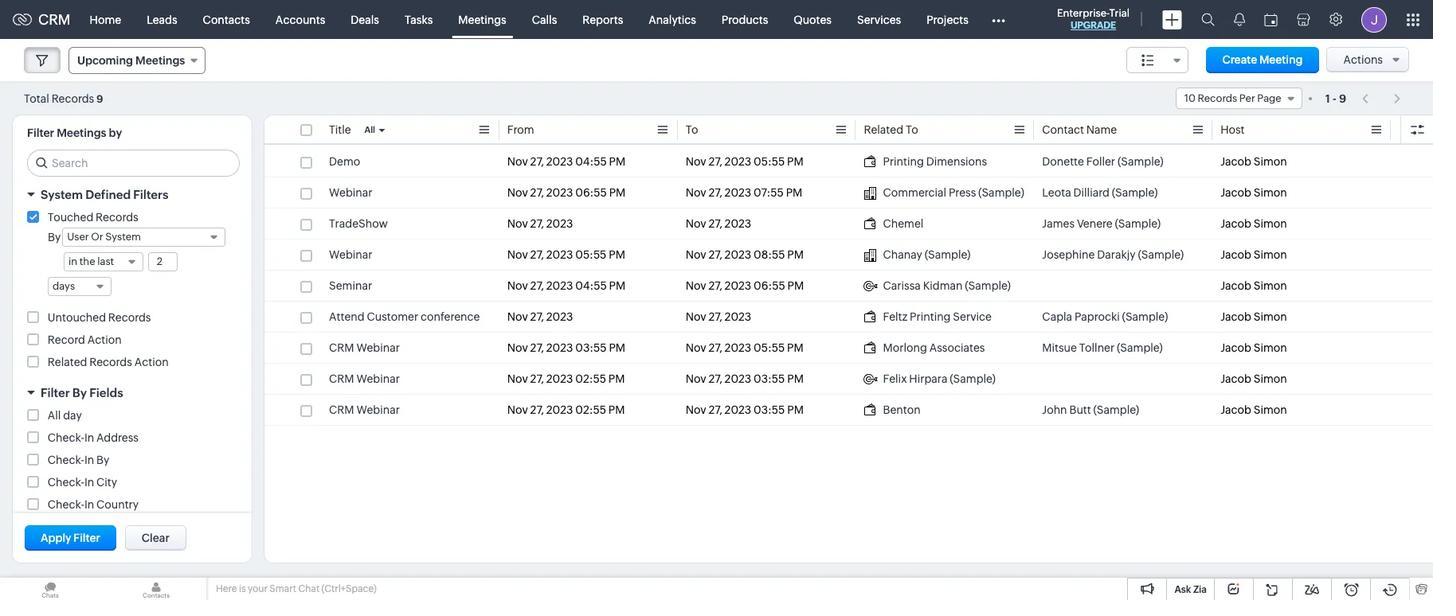 Task type: locate. For each thing, give the bounding box(es) containing it.
02:55 for benton
[[575, 404, 606, 417]]

0 horizontal spatial to
[[686, 123, 698, 136]]

printing
[[883, 155, 924, 168], [910, 311, 951, 323]]

crm for morlong associates
[[329, 342, 354, 355]]

mitsue
[[1042, 342, 1077, 355]]

country
[[96, 499, 139, 512]]

printing up commercial
[[883, 155, 924, 168]]

(sample) for donette foller (sample)
[[1118, 155, 1164, 168]]

days field
[[48, 277, 112, 296]]

feltz printing service
[[883, 311, 992, 323]]

leads
[[147, 13, 177, 26]]

jacob for james venere (sample)
[[1221, 218, 1252, 230]]

check- for check-in city
[[48, 476, 84, 489]]

system right or in the top left of the page
[[105, 231, 141, 243]]

records up related records action
[[108, 312, 151, 324]]

(ctrl+space)
[[322, 584, 377, 595]]

attend
[[329, 311, 365, 323]]

1 horizontal spatial 06:55
[[754, 280, 785, 292]]

records up user or system
[[96, 211, 138, 224]]

2 jacob simon from the top
[[1221, 186, 1287, 199]]

action up related records action
[[87, 334, 122, 347]]

1 horizontal spatial meetings
[[135, 54, 185, 67]]

03:55 for benton
[[754, 404, 785, 417]]

1 vertical spatial webinar link
[[329, 247, 373, 263]]

nov 27, 2023 06:55 pm down nov 27, 2023 08:55 pm
[[686, 280, 804, 292]]

(sample) down the associates at bottom
[[950, 373, 996, 386]]

filter for filter meetings by
[[27, 127, 54, 139]]

meetings
[[458, 13, 507, 26], [135, 54, 185, 67], [57, 127, 106, 139]]

2 crm webinar from the top
[[329, 373, 400, 386]]

crm for felix hirpara (sample)
[[329, 373, 354, 386]]

check- for check-in address
[[48, 432, 84, 445]]

(sample) inside 'link'
[[1112, 186, 1158, 199]]

0 vertical spatial 02:55
[[575, 373, 606, 386]]

1 vertical spatial nov 27, 2023 03:55 pm
[[686, 373, 804, 386]]

0 vertical spatial printing
[[883, 155, 924, 168]]

4 simon from the top
[[1254, 249, 1287, 261]]

all right title on the top left of page
[[364, 125, 375, 135]]

in up check-in by at the left bottom of the page
[[84, 432, 94, 445]]

1 vertical spatial nov 27, 2023 06:55 pm
[[686, 280, 804, 292]]

2 simon from the top
[[1254, 186, 1287, 199]]

to
[[686, 123, 698, 136], [906, 123, 918, 136]]

2 vertical spatial nov 27, 2023 03:55 pm
[[686, 404, 804, 417]]

0 vertical spatial meetings
[[458, 13, 507, 26]]

crm webinar for morlong
[[329, 342, 400, 355]]

records inside field
[[1198, 92, 1238, 104]]

2 02:55 from the top
[[575, 404, 606, 417]]

(sample) right darakjy
[[1138, 249, 1184, 261]]

1 crm webinar from the top
[[329, 342, 400, 355]]

commercial
[[883, 186, 947, 199]]

the
[[79, 256, 95, 268]]

05:55 for nov 27, 2023 04:55 pm
[[754, 155, 785, 168]]

7 jacob from the top
[[1221, 342, 1252, 355]]

butt
[[1070, 404, 1091, 417]]

jacob for donette foller (sample)
[[1221, 155, 1252, 168]]

2 crm webinar link from the top
[[329, 371, 400, 387]]

meetings for upcoming meetings
[[135, 54, 185, 67]]

nov 27, 2023 06:55 pm down from on the top left of page
[[507, 186, 626, 199]]

2 vertical spatial nov 27, 2023 05:55 pm
[[686, 342, 804, 355]]

contacts link
[[190, 0, 263, 39]]

0 horizontal spatial action
[[87, 334, 122, 347]]

morlong
[[883, 342, 927, 355]]

2 vertical spatial by
[[96, 454, 109, 467]]

size image
[[1141, 53, 1154, 68]]

(sample) up darakjy
[[1115, 218, 1161, 230]]

1 horizontal spatial related
[[864, 123, 904, 136]]

system defined filters
[[41, 188, 168, 202]]

2 nov 27, 2023 04:55 pm from the top
[[507, 280, 626, 292]]

(sample) up service
[[965, 280, 1011, 292]]

josephine
[[1042, 249, 1095, 261]]

0 horizontal spatial system
[[41, 188, 83, 202]]

webinar for morlong associates
[[356, 342, 400, 355]]

1 vertical spatial crm webinar
[[329, 373, 400, 386]]

carissa kidman (sample) link
[[864, 278, 1011, 294]]

nov 27, 2023 03:55 pm for felix hirpara (sample)
[[686, 373, 804, 386]]

all for all
[[364, 125, 375, 135]]

(sample) for mitsue tollner (sample)
[[1117, 342, 1163, 355]]

1 vertical spatial all
[[48, 410, 61, 422]]

zia
[[1193, 585, 1207, 596]]

meetings inside field
[[135, 54, 185, 67]]

nov 27, 2023 08:55 pm
[[686, 249, 804, 261]]

27,
[[530, 155, 544, 168], [709, 155, 722, 168], [530, 186, 544, 199], [709, 186, 722, 199], [530, 218, 544, 230], [709, 218, 722, 230], [530, 249, 544, 261], [709, 249, 722, 261], [530, 280, 544, 292], [709, 280, 722, 292], [530, 311, 544, 323], [709, 311, 722, 323], [530, 342, 544, 355], [709, 342, 722, 355], [530, 373, 544, 386], [709, 373, 722, 386], [530, 404, 544, 417], [709, 404, 722, 417]]

filter up all day at the bottom
[[41, 386, 70, 400]]

calls
[[532, 13, 557, 26]]

defined
[[85, 188, 131, 202]]

0 vertical spatial nov 27, 2023 02:55 pm
[[507, 373, 625, 386]]

1 vertical spatial 03:55
[[754, 373, 785, 386]]

crm webinar link for felix
[[329, 371, 400, 387]]

-
[[1333, 92, 1337, 105]]

in
[[84, 432, 94, 445], [84, 454, 94, 467], [84, 476, 94, 489], [84, 499, 94, 512]]

paprocki
[[1075, 311, 1120, 323]]

None text field
[[149, 253, 177, 271]]

jacob simon for leota dilliard (sample)
[[1221, 186, 1287, 199]]

darakjy
[[1097, 249, 1136, 261]]

1 horizontal spatial nov 27, 2023 06:55 pm
[[686, 280, 804, 292]]

(sample) inside "link"
[[1118, 155, 1164, 168]]

webinar link for nov 27, 2023 05:55 pm
[[329, 247, 373, 263]]

record
[[48, 334, 85, 347]]

deals
[[351, 13, 379, 26]]

1 nov 27, 2023 04:55 pm from the top
[[507, 155, 626, 168]]

jacob for mitsue tollner (sample)
[[1221, 342, 1252, 355]]

7 jacob simon from the top
[[1221, 342, 1287, 355]]

webinar link up the seminar link
[[329, 247, 373, 263]]

filter by fields button
[[13, 379, 252, 407]]

jacob simon for capla paprocki (sample)
[[1221, 311, 1287, 323]]

1 horizontal spatial system
[[105, 231, 141, 243]]

check- down check-in by at the left bottom of the page
[[48, 476, 84, 489]]

in down check-in address
[[84, 454, 94, 467]]

products link
[[709, 0, 781, 39]]

tasks
[[405, 13, 433, 26]]

04:55
[[575, 155, 607, 168], [575, 280, 607, 292]]

1 vertical spatial 04:55
[[575, 280, 607, 292]]

0 horizontal spatial nov 27, 2023 06:55 pm
[[507, 186, 626, 199]]

1 to from the left
[[686, 123, 698, 136]]

9 for total records 9
[[96, 93, 103, 105]]

2 webinar link from the top
[[329, 247, 373, 263]]

1 vertical spatial nov 27, 2023 05:55 pm
[[507, 249, 625, 261]]

0 horizontal spatial by
[[48, 231, 61, 244]]

create menu element
[[1153, 0, 1192, 39]]

7 simon from the top
[[1254, 342, 1287, 355]]

03:55 for felix hirpara (sample)
[[754, 373, 785, 386]]

nov 27, 2023
[[507, 218, 573, 230], [686, 218, 752, 230], [507, 311, 573, 323], [686, 311, 752, 323]]

search element
[[1192, 0, 1225, 39]]

smart
[[270, 584, 296, 595]]

nov 27, 2023 04:55 pm for nov 27, 2023 05:55 pm
[[507, 155, 626, 168]]

1 vertical spatial nov 27, 2023 04:55 pm
[[507, 280, 626, 292]]

1 vertical spatial printing
[[910, 311, 951, 323]]

2 to from the left
[[906, 123, 918, 136]]

contact
[[1042, 123, 1084, 136]]

9 simon from the top
[[1254, 404, 1287, 417]]

2 check- from the top
[[48, 454, 84, 467]]

nov 27, 2023 05:55 pm for nov 27, 2023 04:55 pm
[[686, 155, 804, 168]]

1 jacob from the top
[[1221, 155, 1252, 168]]

home
[[90, 13, 121, 26]]

0 vertical spatial 05:55
[[754, 155, 785, 168]]

by inside dropdown button
[[72, 386, 87, 400]]

1 horizontal spatial by
[[72, 386, 87, 400]]

check- down all day at the bottom
[[48, 432, 84, 445]]

(sample) for josephine darakjy (sample)
[[1138, 249, 1184, 261]]

felix
[[883, 373, 907, 386]]

(sample) right paprocki
[[1122, 311, 1168, 323]]

4 jacob simon from the top
[[1221, 249, 1287, 261]]

attend customer conference
[[329, 311, 480, 323]]

04:55 for nov 27, 2023 05:55 pm
[[575, 155, 607, 168]]

2 vertical spatial 03:55
[[754, 404, 785, 417]]

1 vertical spatial filter
[[41, 386, 70, 400]]

(sample) for james venere (sample)
[[1115, 218, 1161, 230]]

webinar for felix hirpara (sample)
[[356, 373, 400, 386]]

1 in from the top
[[84, 432, 94, 445]]

1 check- from the top
[[48, 432, 84, 445]]

0 vertical spatial nov 27, 2023 04:55 pm
[[507, 155, 626, 168]]

jacob for john butt (sample)
[[1221, 404, 1252, 417]]

3 simon from the top
[[1254, 218, 1287, 230]]

1 vertical spatial system
[[105, 231, 141, 243]]

06:55
[[575, 186, 607, 199], [754, 280, 785, 292]]

page
[[1258, 92, 1282, 104]]

printing up morlong associates at the bottom right of the page
[[910, 311, 951, 323]]

2 vertical spatial 05:55
[[754, 342, 785, 355]]

3 in from the top
[[84, 476, 94, 489]]

jacob for josephine darakjy (sample)
[[1221, 249, 1252, 261]]

6 jacob simon from the top
[[1221, 311, 1287, 323]]

related down the record
[[48, 356, 87, 369]]

last
[[97, 256, 114, 268]]

1 horizontal spatial all
[[364, 125, 375, 135]]

1 horizontal spatial to
[[906, 123, 918, 136]]

leads link
[[134, 0, 190, 39]]

07:55
[[754, 186, 784, 199]]

meetings left calls link
[[458, 13, 507, 26]]

1 vertical spatial nov 27, 2023 02:55 pm
[[507, 404, 625, 417]]

10
[[1184, 92, 1196, 104]]

1 vertical spatial related
[[48, 356, 87, 369]]

1 jacob simon from the top
[[1221, 155, 1287, 168]]

(sample) for leota dilliard (sample)
[[1112, 186, 1158, 199]]

1 - 9
[[1326, 92, 1347, 105]]

system up touched
[[41, 188, 83, 202]]

(sample) right butt
[[1094, 404, 1140, 417]]

3 jacob from the top
[[1221, 218, 1252, 230]]

records for 10
[[1198, 92, 1238, 104]]

0 horizontal spatial 9
[[96, 93, 103, 105]]

jacob for capla paprocki (sample)
[[1221, 311, 1252, 323]]

9 jacob simon from the top
[[1221, 404, 1287, 417]]

2 vertical spatial filter
[[73, 532, 100, 545]]

2 in from the top
[[84, 454, 94, 467]]

(sample)
[[1118, 155, 1164, 168], [978, 186, 1025, 199], [1112, 186, 1158, 199], [1115, 218, 1161, 230], [925, 249, 971, 261], [1138, 249, 1184, 261], [965, 280, 1011, 292], [1122, 311, 1168, 323], [1117, 342, 1163, 355], [950, 373, 996, 386], [1094, 404, 1140, 417]]

in for address
[[84, 432, 94, 445]]

0 vertical spatial webinar link
[[329, 185, 373, 201]]

in for by
[[84, 454, 94, 467]]

quotes link
[[781, 0, 845, 39]]

6 jacob from the top
[[1221, 311, 1252, 323]]

trial
[[1110, 7, 1130, 19]]

all left day
[[48, 410, 61, 422]]

nov 27, 2023 02:55 pm for benton
[[507, 404, 625, 417]]

3 check- from the top
[[48, 476, 84, 489]]

search image
[[1201, 13, 1215, 26]]

4 jacob from the top
[[1221, 249, 1252, 261]]

services
[[857, 13, 901, 26]]

8 jacob from the top
[[1221, 373, 1252, 386]]

1 simon from the top
[[1254, 155, 1287, 168]]

05:55 for nov 27, 2023 03:55 pm
[[754, 342, 785, 355]]

0 vertical spatial crm webinar
[[329, 342, 400, 355]]

4 in from the top
[[84, 499, 94, 512]]

6 simon from the top
[[1254, 311, 1287, 323]]

filter inside dropdown button
[[41, 386, 70, 400]]

2 vertical spatial meetings
[[57, 127, 106, 139]]

2 vertical spatial crm webinar link
[[329, 402, 400, 418]]

simon for james venere (sample)
[[1254, 218, 1287, 230]]

address
[[96, 432, 139, 445]]

1 horizontal spatial 9
[[1339, 92, 1347, 105]]

1 vertical spatial 02:55
[[575, 404, 606, 417]]

Other Modules field
[[981, 7, 1016, 32]]

0 vertical spatial system
[[41, 188, 83, 202]]

records up filter meetings by
[[52, 92, 94, 105]]

contact name
[[1042, 123, 1117, 136]]

action up filter by fields dropdown button
[[134, 356, 169, 369]]

(sample) right press on the top
[[978, 186, 1025, 199]]

User Or System field
[[62, 228, 225, 247]]

related up printing dimensions link
[[864, 123, 904, 136]]

0 horizontal spatial all
[[48, 410, 61, 422]]

in left city
[[84, 476, 94, 489]]

action
[[87, 334, 122, 347], [134, 356, 169, 369]]

nov 27, 2023 06:55 pm
[[507, 186, 626, 199], [686, 280, 804, 292]]

2 horizontal spatial by
[[96, 454, 109, 467]]

pm
[[609, 155, 626, 168], [787, 155, 804, 168], [609, 186, 626, 199], [786, 186, 803, 199], [609, 249, 625, 261], [787, 249, 804, 261], [609, 280, 626, 292], [788, 280, 804, 292], [609, 342, 625, 355], [787, 342, 804, 355], [609, 373, 625, 386], [787, 373, 804, 386], [609, 404, 625, 417], [787, 404, 804, 417]]

05:55
[[754, 155, 785, 168], [575, 249, 607, 261], [754, 342, 785, 355]]

nov 27, 2023 04:55 pm for nov 27, 2023 06:55 pm
[[507, 280, 626, 292]]

04:55 for nov 27, 2023 06:55 pm
[[575, 280, 607, 292]]

records up fields
[[89, 356, 132, 369]]

mitsue tollner (sample) link
[[1042, 340, 1163, 356]]

0 vertical spatial filter
[[27, 127, 54, 139]]

0 vertical spatial related
[[864, 123, 904, 136]]

9 right - on the top of page
[[1339, 92, 1347, 105]]

records for related
[[89, 356, 132, 369]]

check- up check-in city
[[48, 454, 84, 467]]

2 04:55 from the top
[[575, 280, 607, 292]]

(sample) right tollner in the right bottom of the page
[[1117, 342, 1163, 355]]

system inside 'dropdown button'
[[41, 188, 83, 202]]

Search text field
[[28, 151, 239, 176]]

0 vertical spatial 03:55
[[575, 342, 607, 355]]

1 horizontal spatial action
[[134, 356, 169, 369]]

0 vertical spatial nov 27, 2023 05:55 pm
[[686, 155, 804, 168]]

0 vertical spatial crm webinar link
[[329, 340, 400, 356]]

0 vertical spatial 04:55
[[575, 155, 607, 168]]

by up city
[[96, 454, 109, 467]]

1 webinar link from the top
[[329, 185, 373, 201]]

simon for josephine darakjy (sample)
[[1254, 249, 1287, 261]]

row group containing demo
[[265, 147, 1433, 426]]

records for touched
[[96, 211, 138, 224]]

apply
[[41, 532, 71, 545]]

(sample) right foller
[[1118, 155, 1164, 168]]

02:55 for felix hirpara (sample)
[[575, 373, 606, 386]]

3 jacob simon from the top
[[1221, 218, 1287, 230]]

chanay (sample) link
[[864, 247, 971, 263]]

9 jacob from the top
[[1221, 404, 1252, 417]]

1 vertical spatial meetings
[[135, 54, 185, 67]]

0 horizontal spatial meetings
[[57, 127, 106, 139]]

services link
[[845, 0, 914, 39]]

donette foller (sample)
[[1042, 155, 1164, 168]]

meetings left by
[[57, 127, 106, 139]]

products
[[722, 13, 768, 26]]

analytics link
[[636, 0, 709, 39]]

0 vertical spatial 06:55
[[575, 186, 607, 199]]

webinar link down 'demo' link
[[329, 185, 373, 201]]

meetings down leads in the left of the page
[[135, 54, 185, 67]]

leota dilliard (sample)
[[1042, 186, 1158, 199]]

jacob for leota dilliard (sample)
[[1221, 186, 1252, 199]]

9 inside total records 9
[[96, 93, 103, 105]]

2 jacob from the top
[[1221, 186, 1252, 199]]

demo link
[[329, 154, 360, 170]]

related for related records action
[[48, 356, 87, 369]]

calls link
[[519, 0, 570, 39]]

by left user
[[48, 231, 61, 244]]

1 crm webinar link from the top
[[329, 340, 400, 356]]

records for untouched
[[108, 312, 151, 324]]

row group
[[265, 147, 1433, 426]]

in down check-in city
[[84, 499, 94, 512]]

2 nov 27, 2023 02:55 pm from the top
[[507, 404, 625, 417]]

donette
[[1042, 155, 1084, 168]]

seminar
[[329, 280, 372, 292]]

None field
[[1126, 47, 1188, 73]]

2 vertical spatial crm webinar
[[329, 404, 400, 417]]

4 check- from the top
[[48, 499, 84, 512]]

1 vertical spatial by
[[72, 386, 87, 400]]

upgrade
[[1071, 20, 1116, 31]]

0 vertical spatial all
[[364, 125, 375, 135]]

records right 10
[[1198, 92, 1238, 104]]

1 04:55 from the top
[[575, 155, 607, 168]]

check- for check-in country
[[48, 499, 84, 512]]

all for all day
[[48, 410, 61, 422]]

1 02:55 from the top
[[575, 373, 606, 386]]

upcoming meetings
[[77, 54, 185, 67]]

check- down check-in city
[[48, 499, 84, 512]]

0 vertical spatial nov 27, 2023 06:55 pm
[[507, 186, 626, 199]]

filter down the total at the left of the page
[[27, 127, 54, 139]]

8 jacob simon from the top
[[1221, 373, 1287, 386]]

1 nov 27, 2023 02:55 pm from the top
[[507, 373, 625, 386]]

(sample) right dilliard
[[1112, 186, 1158, 199]]

chat
[[298, 584, 320, 595]]

9 down 'upcoming'
[[96, 93, 103, 105]]

0 vertical spatial action
[[87, 334, 122, 347]]

all day
[[48, 410, 82, 422]]

by up day
[[72, 386, 87, 400]]

navigation
[[1355, 87, 1409, 110]]

0 horizontal spatial related
[[48, 356, 87, 369]]

filter right apply on the bottom
[[73, 532, 100, 545]]

1 vertical spatial crm webinar link
[[329, 371, 400, 387]]

reports link
[[570, 0, 636, 39]]

mitsue tollner (sample)
[[1042, 342, 1163, 355]]

tollner
[[1079, 342, 1115, 355]]

your
[[248, 584, 268, 595]]

crm webinar link
[[329, 340, 400, 356], [329, 371, 400, 387], [329, 402, 400, 418]]



Task type: vqa. For each thing, say whether or not it's contained in the screenshot.
the 'Action'
yes



Task type: describe. For each thing, give the bounding box(es) containing it.
simon for mitsue tollner (sample)
[[1254, 342, 1287, 355]]

calendar image
[[1264, 13, 1278, 26]]

benton link
[[864, 402, 921, 418]]

create
[[1223, 53, 1257, 66]]

simon for capla paprocki (sample)
[[1254, 311, 1287, 323]]

nov 27, 2023 07:55 pm
[[686, 186, 803, 199]]

crm webinar for felix
[[329, 373, 400, 386]]

check- for check-in by
[[48, 454, 84, 467]]

meetings link
[[446, 0, 519, 39]]

check-in address
[[48, 432, 139, 445]]

analytics
[[649, 13, 696, 26]]

total
[[24, 92, 49, 105]]

printing inside printing dimensions link
[[883, 155, 924, 168]]

ask zia
[[1175, 585, 1207, 596]]

1
[[1326, 92, 1330, 105]]

total records 9
[[24, 92, 103, 105]]

signals element
[[1225, 0, 1255, 39]]

in
[[69, 256, 77, 268]]

jacob simon for josephine darakjy (sample)
[[1221, 249, 1287, 261]]

0 horizontal spatial 06:55
[[575, 186, 607, 199]]

1 vertical spatial action
[[134, 356, 169, 369]]

carissa
[[883, 280, 921, 292]]

john butt (sample)
[[1042, 404, 1140, 417]]

3 crm webinar from the top
[[329, 404, 400, 417]]

webinar for benton
[[356, 404, 400, 417]]

contacts
[[203, 13, 250, 26]]

printing inside feltz printing service link
[[910, 311, 951, 323]]

check-in by
[[48, 454, 109, 467]]

10 Records Per Page field
[[1176, 88, 1302, 109]]

(sample) for john butt (sample)
[[1094, 404, 1140, 417]]

(sample) for commercial press (sample)
[[978, 186, 1025, 199]]

filter inside button
[[73, 532, 100, 545]]

venere
[[1077, 218, 1113, 230]]

conference
[[421, 311, 480, 323]]

crm link
[[13, 11, 71, 28]]

nov 27, 2023 03:55 pm for benton
[[686, 404, 804, 417]]

signals image
[[1234, 13, 1245, 26]]

enterprise-
[[1057, 7, 1110, 19]]

printing dimensions link
[[864, 154, 987, 170]]

title
[[329, 123, 351, 136]]

nov 27, 2023 05:55 pm for nov 27, 2023 03:55 pm
[[686, 342, 804, 355]]

james venere (sample) link
[[1042, 216, 1161, 232]]

meeting
[[1260, 53, 1303, 66]]

5 jacob from the top
[[1221, 280, 1252, 292]]

contacts image
[[106, 578, 206, 601]]

jacob simon for donette foller (sample)
[[1221, 155, 1287, 168]]

simon for leota dilliard (sample)
[[1254, 186, 1287, 199]]

1 vertical spatial 05:55
[[575, 249, 607, 261]]

9 for 1 - 9
[[1339, 92, 1347, 105]]

josephine darakjy (sample)
[[1042, 249, 1184, 261]]

create menu image
[[1162, 10, 1182, 29]]

josephine darakjy (sample) link
[[1042, 247, 1184, 263]]

associates
[[930, 342, 985, 355]]

host
[[1221, 123, 1245, 136]]

name
[[1087, 123, 1117, 136]]

related to
[[864, 123, 918, 136]]

tradeshow link
[[329, 216, 388, 232]]

chats image
[[0, 578, 100, 601]]

seminar link
[[329, 278, 372, 294]]

crm webinar link for morlong
[[329, 340, 400, 356]]

create meeting button
[[1207, 47, 1319, 73]]

feltz
[[883, 311, 908, 323]]

chemel
[[883, 218, 924, 230]]

related for related to
[[864, 123, 904, 136]]

records for total
[[52, 92, 94, 105]]

here
[[216, 584, 237, 595]]

projects
[[927, 13, 969, 26]]

by
[[109, 127, 122, 139]]

customer
[[367, 311, 418, 323]]

james venere (sample)
[[1042, 218, 1161, 230]]

capla paprocki (sample) link
[[1042, 309, 1168, 325]]

2 horizontal spatial meetings
[[458, 13, 507, 26]]

(sample) for carissa kidman (sample)
[[965, 280, 1011, 292]]

system inside field
[[105, 231, 141, 243]]

in for country
[[84, 499, 94, 512]]

crm for benton
[[329, 404, 354, 417]]

jacob simon for john butt (sample)
[[1221, 404, 1287, 417]]

webinar link for nov 27, 2023 06:55 pm
[[329, 185, 373, 201]]

5 jacob simon from the top
[[1221, 280, 1287, 292]]

in the last
[[69, 256, 114, 268]]

capla paprocki (sample)
[[1042, 311, 1168, 323]]

1 vertical spatial 06:55
[[754, 280, 785, 292]]

simon for john butt (sample)
[[1254, 404, 1287, 417]]

leota dilliard (sample) link
[[1042, 185, 1158, 201]]

jacob simon for james venere (sample)
[[1221, 218, 1287, 230]]

press
[[949, 186, 976, 199]]

john butt (sample) link
[[1042, 402, 1140, 418]]

touched
[[48, 211, 93, 224]]

meetings for filter meetings by
[[57, 127, 106, 139]]

in for city
[[84, 476, 94, 489]]

Upcoming Meetings field
[[69, 47, 206, 74]]

service
[[953, 311, 992, 323]]

printing dimensions
[[883, 155, 987, 168]]

hirpara
[[909, 373, 948, 386]]

projects link
[[914, 0, 981, 39]]

morlong associates
[[883, 342, 985, 355]]

benton
[[883, 404, 921, 417]]

simon for donette foller (sample)
[[1254, 155, 1287, 168]]

10 records per page
[[1184, 92, 1282, 104]]

nov 27, 2023 02:55 pm for felix hirpara (sample)
[[507, 373, 625, 386]]

3 crm webinar link from the top
[[329, 402, 400, 418]]

8 simon from the top
[[1254, 373, 1287, 386]]

enterprise-trial upgrade
[[1057, 7, 1130, 31]]

capla
[[1042, 311, 1072, 323]]

jacob simon for mitsue tollner (sample)
[[1221, 342, 1287, 355]]

carissa kidman (sample)
[[883, 280, 1011, 292]]

5 simon from the top
[[1254, 280, 1287, 292]]

apply filter
[[41, 532, 100, 545]]

john
[[1042, 404, 1067, 417]]

clear
[[142, 532, 170, 545]]

profile element
[[1352, 0, 1397, 39]]

james
[[1042, 218, 1075, 230]]

profile image
[[1362, 7, 1387, 32]]

morlong associates link
[[864, 340, 985, 356]]

(sample) for felix hirpara (sample)
[[950, 373, 996, 386]]

(sample) up carissa kidman (sample)
[[925, 249, 971, 261]]

from
[[507, 123, 534, 136]]

(sample) for capla paprocki (sample)
[[1122, 311, 1168, 323]]

0 vertical spatial nov 27, 2023 03:55 pm
[[507, 342, 625, 355]]

days
[[53, 280, 75, 292]]

check-in country
[[48, 499, 139, 512]]

related records action
[[48, 356, 169, 369]]

user or system
[[67, 231, 141, 243]]

filters
[[133, 188, 168, 202]]

felix hirpara (sample)
[[883, 373, 996, 386]]

in the last field
[[64, 253, 143, 272]]

filter meetings by
[[27, 127, 122, 139]]

record action
[[48, 334, 122, 347]]

reports
[[583, 13, 623, 26]]

0 vertical spatial by
[[48, 231, 61, 244]]

filter for filter by fields
[[41, 386, 70, 400]]

demo
[[329, 155, 360, 168]]



